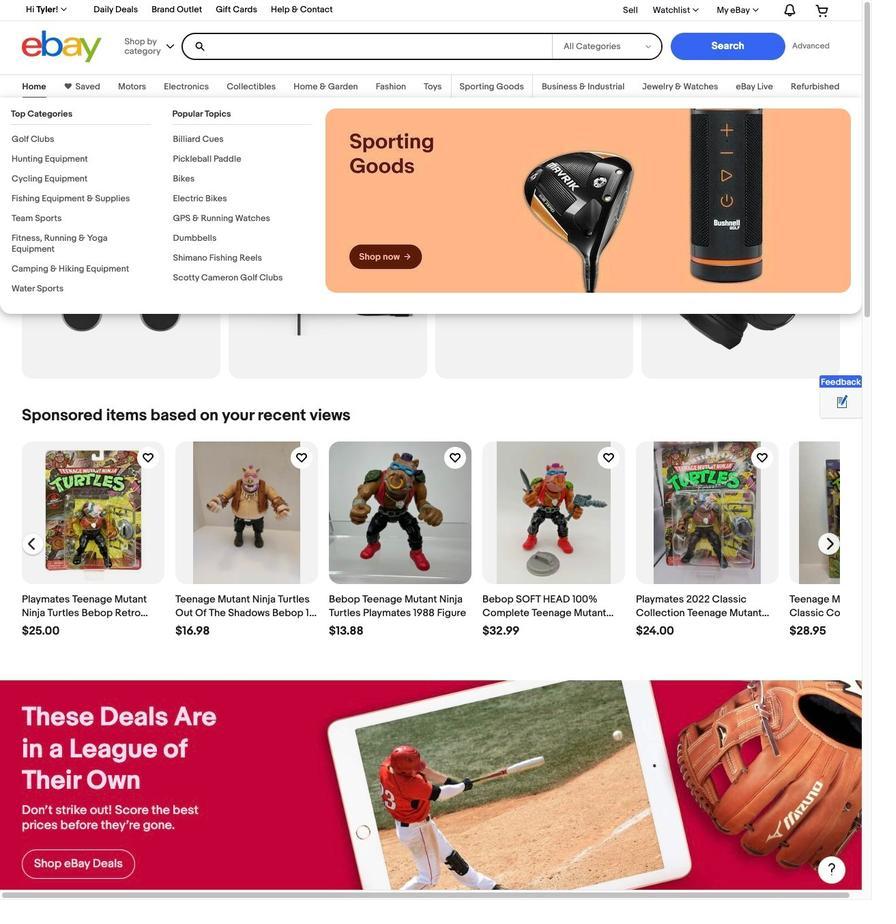 Task type: locate. For each thing, give the bounding box(es) containing it.
top categories element
[[11, 109, 151, 303]]

None text field
[[22, 625, 60, 639], [175, 625, 210, 639], [636, 625, 675, 639], [790, 625, 827, 639], [22, 625, 60, 639], [175, 625, 210, 639], [636, 625, 675, 639], [790, 625, 827, 639]]

account navigation
[[18, 0, 841, 21]]

popular topics element
[[172, 109, 312, 303]]

None submit
[[671, 33, 786, 60]]

notifications image
[[782, 3, 798, 17]]

banner
[[18, 0, 841, 66]]

None text field
[[329, 625, 364, 639], [483, 625, 520, 639], [329, 625, 364, 639], [483, 625, 520, 639]]

main content
[[0, 66, 873, 901]]

Search for anything text field
[[184, 34, 550, 59]]

your shopping cart image
[[815, 3, 831, 17]]



Task type: vqa. For each thing, say whether or not it's contained in the screenshot.
Up inside the up to 50% off hp, direct from the brand
no



Task type: describe. For each thing, give the bounding box(es) containing it.
sporting goods - shop now image
[[326, 109, 851, 293]]

help, opens dialogs image
[[826, 863, 839, 877]]

my ebay image
[[753, 8, 759, 12]]

watchlist image
[[693, 8, 699, 12]]



